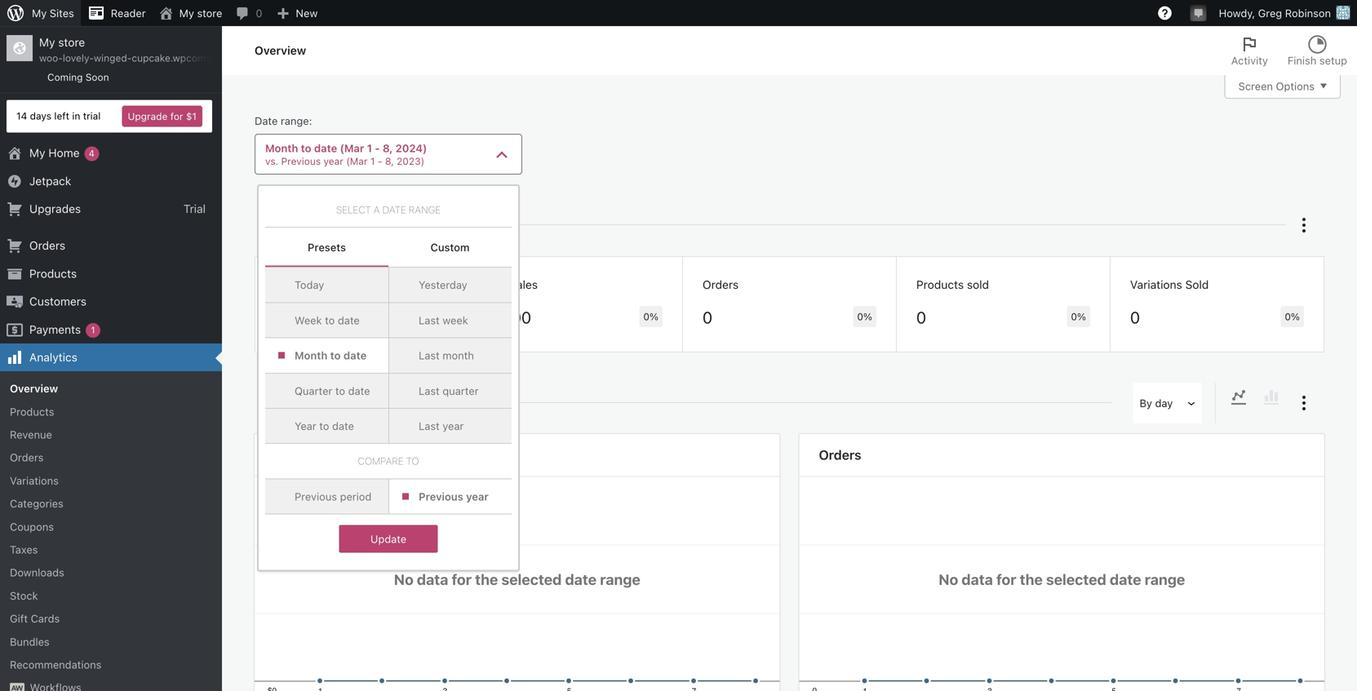 Task type: describe. For each thing, give the bounding box(es) containing it.
0 for products sold
[[917, 308, 927, 327]]

choose which analytics to display and the section name image
[[1295, 216, 1314, 235]]

downloads
[[10, 567, 64, 579]]

1 data from the left
[[417, 571, 448, 588]]

previous year
[[419, 490, 489, 503]]

date for quarter to date
[[348, 385, 370, 397]]

2 no data for the selected date range from the left
[[939, 571, 1186, 588]]

variations sold
[[1131, 278, 1209, 292]]

screen options button
[[1225, 74, 1341, 99]]

year to date
[[295, 420, 354, 432]]

to for week to date
[[325, 314, 335, 326]]

last for last month
[[419, 349, 440, 362]]

presets
[[308, 241, 346, 254]]

4
[[89, 148, 95, 159]]

to for quarter to date
[[335, 385, 345, 397]]

line chart image
[[1229, 388, 1249, 407]]

:
[[309, 115, 312, 127]]

year for last
[[443, 420, 464, 432]]

a
[[374, 204, 380, 216]]

performance indicators menu
[[255, 256, 1325, 353]]

0 inside "0" link
[[256, 7, 262, 19]]

gift
[[10, 613, 28, 625]]

home
[[48, 146, 80, 160]]

notification image
[[1192, 6, 1205, 19]]

activity
[[1232, 54, 1268, 67]]

date for year to date
[[332, 420, 354, 432]]

period
[[340, 490, 372, 503]]

$0.00 for net
[[489, 308, 531, 327]]

upgrade for $1
[[128, 111, 197, 122]]

my for my sites
[[32, 7, 47, 19]]

analytics
[[29, 351, 77, 364]]

trial
[[184, 202, 206, 215]]

week to date
[[295, 314, 360, 326]]

winged-
[[94, 52, 132, 64]]

last for last year
[[419, 420, 440, 432]]

my for my home 4
[[29, 146, 45, 160]]

2 data from the left
[[962, 571, 993, 588]]

$0.00 for total
[[275, 308, 318, 327]]

products up customers
[[29, 267, 77, 280]]

select a date range
[[336, 204, 441, 216]]

month for month to date
[[295, 349, 328, 362]]

0 vertical spatial 8,
[[383, 142, 393, 154]]

date for month to date (mar 1 - 8, 2024) vs. previous year (mar 1 - 8, 2023)
[[314, 142, 337, 154]]

my store link
[[152, 0, 229, 26]]

quarter to date
[[295, 385, 370, 397]]

previous for previous year
[[419, 490, 463, 503]]

trial
[[83, 110, 101, 122]]

days
[[30, 110, 51, 122]]

coupons link
[[0, 515, 222, 538]]

options
[[1276, 80, 1315, 92]]

0% for variations
[[1285, 311, 1300, 323]]

in
[[72, 110, 80, 122]]

last month
[[419, 349, 474, 362]]

0 for variations sold
[[1131, 308, 1140, 327]]

1 orders link from the top
[[0, 232, 222, 260]]

to for compare to
[[406, 456, 419, 467]]

analytics link
[[0, 344, 222, 372]]

week
[[295, 314, 322, 326]]

month to date
[[295, 349, 367, 362]]

vs.
[[265, 155, 278, 167]]

2 no from the left
[[939, 571, 959, 588]]

recommendations link
[[0, 653, 222, 676]]

jetpack link
[[0, 167, 222, 195]]

last for last week
[[419, 314, 440, 326]]

products sold
[[917, 278, 989, 292]]

lovely-
[[63, 52, 94, 64]]

greg
[[1258, 7, 1283, 19]]

new
[[296, 7, 318, 19]]

2 orders link from the top
[[0, 446, 222, 469]]

howdy, greg robinson
[[1219, 7, 1331, 19]]

date
[[255, 115, 278, 127]]

1 vertical spatial 1
[[370, 155, 375, 167]]

bundles link
[[0, 630, 222, 653]]

2 selected from the left
[[1046, 571, 1107, 588]]

categories link
[[0, 492, 222, 515]]

orders inside performance indicators "menu"
[[703, 278, 739, 292]]

compare
[[358, 456, 404, 467]]

sold
[[967, 278, 989, 292]]

left
[[54, 110, 69, 122]]

charts
[[265, 394, 313, 413]]

reader link
[[81, 0, 152, 26]]

month
[[443, 349, 474, 362]]

upgrade for $1 button
[[122, 106, 202, 127]]

bundles
[[10, 636, 50, 648]]

payments
[[29, 323, 81, 336]]

year for previous
[[466, 490, 489, 503]]

my sites
[[32, 7, 74, 19]]

for inside button
[[170, 111, 183, 122]]

sales for net sales
[[511, 278, 538, 292]]

downloads link
[[0, 561, 222, 584]]

variations link
[[0, 469, 222, 492]]

finish setup button
[[1278, 26, 1358, 75]]

customers link
[[0, 288, 222, 316]]

date range :
[[255, 115, 312, 127]]

0 vertical spatial -
[[375, 142, 380, 154]]

stock link
[[0, 584, 222, 607]]

jetpack
[[29, 174, 71, 188]]

year
[[295, 420, 316, 432]]

to for month to date
[[330, 349, 341, 362]]

0% for total
[[430, 311, 445, 323]]

custom button
[[389, 228, 512, 267]]

activity button
[[1222, 26, 1278, 75]]

upgrade
[[128, 111, 168, 122]]

my store
[[179, 7, 222, 19]]

products for second the products link from the top of the main menu navigation
[[10, 406, 54, 418]]

to for year to date
[[319, 420, 329, 432]]

taxes
[[10, 544, 38, 556]]

last week
[[419, 314, 468, 326]]

1 selected from the left
[[502, 571, 562, 588]]

month for month to date (mar 1 - 8, 2024) vs. previous year (mar 1 - 8, 2023)
[[265, 142, 298, 154]]

custom
[[431, 241, 470, 254]]

main menu navigation
[[0, 26, 263, 691]]

toolbar navigation
[[0, 0, 1358, 29]]

last for last quarter
[[419, 385, 440, 397]]

my sites link
[[0, 0, 81, 26]]

coupons
[[10, 521, 54, 533]]

payments 1
[[29, 323, 95, 336]]

date for select a date range
[[383, 204, 406, 216]]

previous inside month to date (mar 1 - 8, 2024) vs. previous year (mar 1 - 8, 2023)
[[281, 155, 321, 167]]



Task type: vqa. For each thing, say whether or not it's contained in the screenshot.
tab list to the bottom
yes



Task type: locate. For each thing, give the bounding box(es) containing it.
2024)
[[396, 142, 427, 154]]

1 horizontal spatial the
[[1020, 571, 1043, 588]]

store up lovely-
[[58, 36, 85, 49]]

my inside my sites "link"
[[32, 7, 47, 19]]

today
[[295, 279, 324, 291]]

sales for total sales
[[304, 278, 331, 292]]

to up quarter to date
[[330, 349, 341, 362]]

last year
[[419, 420, 464, 432]]

to right year
[[319, 420, 329, 432]]

tab list
[[1222, 26, 1358, 75], [265, 228, 512, 267]]

month inside the 'presets' tab panel
[[295, 349, 328, 362]]

4 last from the top
[[419, 420, 440, 432]]

my inside my store woo-lovely-winged-cupcake.wpcomstaging.com coming soon
[[39, 36, 55, 49]]

tab list containing presets
[[265, 228, 512, 267]]

(mar up select
[[346, 155, 368, 167]]

1 horizontal spatial for
[[452, 571, 472, 588]]

0 vertical spatial products link
[[0, 260, 222, 288]]

net
[[489, 278, 508, 292]]

overview down analytics
[[10, 383, 58, 395]]

yesterday
[[419, 279, 467, 291]]

8, left 2024)
[[383, 142, 393, 154]]

2 0% from the left
[[644, 311, 659, 323]]

0 vertical spatial orders link
[[0, 232, 222, 260]]

screen
[[1239, 80, 1273, 92]]

date for month to date
[[344, 349, 367, 362]]

to right compare
[[406, 456, 419, 467]]

store inside my store woo-lovely-winged-cupcake.wpcomstaging.com coming soon
[[58, 36, 85, 49]]

last left week
[[419, 314, 440, 326]]

sites
[[50, 7, 74, 19]]

2 horizontal spatial for
[[997, 571, 1017, 588]]

1 vertical spatial 8,
[[385, 155, 394, 167]]

variations for variations
[[10, 475, 59, 487]]

0 horizontal spatial store
[[58, 36, 85, 49]]

store left "0" link
[[197, 7, 222, 19]]

1 $0.00 from the left
[[275, 308, 318, 327]]

0 vertical spatial year
[[324, 155, 344, 167]]

1 horizontal spatial store
[[197, 7, 222, 19]]

categories
[[10, 498, 63, 510]]

0 link
[[229, 0, 269, 26]]

range
[[281, 115, 309, 127], [409, 204, 441, 216], [600, 571, 641, 588], [1145, 571, 1186, 588]]

1 last from the top
[[419, 314, 440, 326]]

2 last from the top
[[419, 349, 440, 362]]

update
[[370, 533, 407, 545]]

stock
[[10, 590, 38, 602]]

update button
[[339, 525, 438, 553]]

tab list up the options
[[1222, 26, 1358, 75]]

1 no from the left
[[394, 571, 414, 588]]

orders
[[29, 239, 65, 252], [703, 278, 739, 292], [819, 447, 862, 463], [10, 452, 44, 464]]

store inside "my store" link
[[197, 7, 222, 19]]

0 vertical spatial month
[[265, 142, 298, 154]]

- left 2023)
[[378, 155, 382, 167]]

my for my store
[[179, 7, 194, 19]]

upgrades
[[29, 202, 81, 215]]

0 horizontal spatial variations
[[10, 475, 59, 487]]

1 vertical spatial variations
[[10, 475, 59, 487]]

2 sales from the left
[[511, 278, 538, 292]]

0% for products
[[1071, 311, 1086, 323]]

gift cards
[[10, 613, 60, 625]]

year inside month to date (mar 1 - 8, 2024) vs. previous year (mar 1 - 8, 2023)
[[324, 155, 344, 167]]

presets tab panel
[[265, 267, 512, 564]]

0 horizontal spatial overview
[[10, 383, 58, 395]]

2 vertical spatial year
[[466, 490, 489, 503]]

date for week to date
[[338, 314, 360, 326]]

0 horizontal spatial tab list
[[265, 228, 512, 267]]

1 horizontal spatial no
[[939, 571, 959, 588]]

1 left 2023)
[[370, 155, 375, 167]]

1 horizontal spatial selected
[[1046, 571, 1107, 588]]

menu bar
[[1216, 383, 1295, 424]]

store for my store woo-lovely-winged-cupcake.wpcomstaging.com coming soon
[[58, 36, 85, 49]]

1 vertical spatial overview
[[10, 383, 58, 395]]

1 the from the left
[[475, 571, 498, 588]]

variations inside main menu navigation
[[10, 475, 59, 487]]

$1
[[186, 111, 197, 122]]

woo-
[[39, 52, 63, 64]]

store
[[197, 7, 222, 19], [58, 36, 85, 49]]

0 horizontal spatial the
[[475, 571, 498, 588]]

year
[[324, 155, 344, 167], [443, 420, 464, 432], [466, 490, 489, 503]]

howdy,
[[1219, 7, 1256, 19]]

the
[[475, 571, 498, 588], [1020, 571, 1043, 588]]

week
[[443, 314, 468, 326]]

last left quarter
[[419, 385, 440, 397]]

1 inside 'payments 1'
[[91, 325, 95, 335]]

my left sites
[[32, 7, 47, 19]]

0 horizontal spatial selected
[[502, 571, 562, 588]]

1 horizontal spatial data
[[962, 571, 993, 588]]

0 vertical spatial (mar
[[340, 142, 364, 154]]

total sales
[[275, 278, 331, 292]]

taxes link
[[0, 538, 222, 561]]

month up the quarter
[[295, 349, 328, 362]]

1 horizontal spatial year
[[443, 420, 464, 432]]

presets button
[[265, 228, 389, 267]]

for
[[170, 111, 183, 122], [452, 571, 472, 588], [997, 571, 1017, 588]]

1 horizontal spatial overview
[[255, 44, 306, 57]]

1 horizontal spatial variations
[[1131, 278, 1183, 292]]

new link
[[269, 0, 324, 26]]

0%
[[430, 311, 445, 323], [644, 311, 659, 323], [857, 311, 873, 323], [1071, 311, 1086, 323], [1285, 311, 1300, 323]]

1 vertical spatial month
[[295, 349, 328, 362]]

reader
[[111, 7, 146, 19]]

select
[[336, 204, 371, 216]]

automatewoo element
[[10, 683, 25, 691]]

2 the from the left
[[1020, 571, 1043, 588]]

products inside performance indicators "menu"
[[917, 278, 964, 292]]

last quarter
[[419, 385, 479, 397]]

8, left 2023)
[[385, 155, 394, 167]]

data
[[417, 571, 448, 588], [962, 571, 993, 588]]

sales right 'total'
[[304, 278, 331, 292]]

products for products sold
[[917, 278, 964, 292]]

robinson
[[1285, 7, 1331, 19]]

bar chart image
[[1262, 388, 1282, 407]]

0 horizontal spatial no
[[394, 571, 414, 588]]

tab list down select a date range
[[265, 228, 512, 267]]

to inside month to date (mar 1 - 8, 2024) vs. previous year (mar 1 - 8, 2023)
[[301, 142, 311, 154]]

$0.00 down total sales
[[275, 308, 318, 327]]

$0.00 down net sales
[[489, 308, 531, 327]]

sales
[[304, 278, 331, 292], [511, 278, 538, 292]]

month
[[265, 142, 298, 154], [295, 349, 328, 362]]

performance
[[265, 216, 357, 235]]

0 for orders
[[703, 308, 713, 327]]

5 0% from the left
[[1285, 311, 1300, 323]]

4 0% from the left
[[1071, 311, 1086, 323]]

to right week
[[325, 314, 335, 326]]

overview
[[255, 44, 306, 57], [10, 383, 58, 395]]

my up woo- on the left top
[[39, 36, 55, 49]]

month to date (mar 1 - 8, 2024) vs. previous year (mar 1 - 8, 2023)
[[265, 142, 427, 167]]

0 horizontal spatial sales
[[304, 278, 331, 292]]

orders link up categories link
[[0, 446, 222, 469]]

1 products link from the top
[[0, 260, 222, 288]]

0 horizontal spatial data
[[417, 571, 448, 588]]

store for my store
[[197, 7, 222, 19]]

1 horizontal spatial sales
[[511, 278, 538, 292]]

previous period
[[295, 490, 372, 503]]

products up revenue
[[10, 406, 54, 418]]

customers
[[29, 295, 87, 308]]

2023)
[[397, 155, 425, 167]]

2 horizontal spatial year
[[466, 490, 489, 503]]

0 vertical spatial overview
[[255, 44, 306, 57]]

setup
[[1320, 54, 1348, 67]]

0 horizontal spatial for
[[170, 111, 183, 122]]

compare to
[[358, 456, 419, 467]]

- left 2024)
[[375, 142, 380, 154]]

0 horizontal spatial no data for the selected date range
[[394, 571, 641, 588]]

2 products link from the top
[[0, 400, 222, 423]]

soon
[[86, 71, 109, 83]]

my left home
[[29, 146, 45, 160]]

1 up analytics link
[[91, 325, 95, 335]]

1 no data for the selected date range from the left
[[394, 571, 641, 588]]

0 vertical spatial store
[[197, 7, 222, 19]]

recommendations
[[10, 659, 102, 671]]

month up vs.
[[265, 142, 298, 154]]

to for month to date (mar 1 - 8, 2024) vs. previous year (mar 1 - 8, 2023)
[[301, 142, 311, 154]]

$0.00
[[275, 308, 318, 327], [489, 308, 531, 327]]

previous down compare to at left bottom
[[419, 490, 463, 503]]

variations left sold on the right
[[1131, 278, 1183, 292]]

cupcake.wpcomstaging.com
[[132, 52, 263, 64]]

screen options
[[1239, 80, 1315, 92]]

products link up customers
[[0, 260, 222, 288]]

cards
[[31, 613, 60, 625]]

3 last from the top
[[419, 385, 440, 397]]

0 horizontal spatial year
[[324, 155, 344, 167]]

last left month
[[419, 349, 440, 362]]

variations inside performance indicators "menu"
[[1131, 278, 1183, 292]]

1 horizontal spatial no data for the selected date range
[[939, 571, 1186, 588]]

1
[[367, 142, 372, 154], [370, 155, 375, 167], [91, 325, 95, 335]]

1 0% from the left
[[430, 311, 445, 323]]

my up cupcake.wpcomstaging.com
[[179, 7, 194, 19]]

orders link up the 'customers' "link"
[[0, 232, 222, 260]]

overview inside main menu navigation
[[10, 383, 58, 395]]

variations up the categories
[[10, 475, 59, 487]]

1 sales from the left
[[304, 278, 331, 292]]

previous for previous period
[[295, 490, 337, 503]]

variations
[[1131, 278, 1183, 292], [10, 475, 59, 487]]

sold
[[1186, 278, 1209, 292]]

revenue link
[[0, 423, 222, 446]]

0 horizontal spatial $0.00
[[275, 308, 318, 327]]

date inside month to date (mar 1 - 8, 2024) vs. previous year (mar 1 - 8, 2023)
[[314, 142, 337, 154]]

14
[[16, 110, 27, 122]]

1 horizontal spatial $0.00
[[489, 308, 531, 327]]

8,
[[383, 142, 393, 154], [385, 155, 394, 167]]

revenue
[[10, 429, 52, 441]]

0 vertical spatial 1
[[367, 142, 372, 154]]

my for my store woo-lovely-winged-cupcake.wpcomstaging.com coming soon
[[39, 36, 55, 49]]

overview down new link
[[255, 44, 306, 57]]

my home 4
[[29, 146, 95, 160]]

previous
[[281, 155, 321, 167], [295, 490, 337, 503], [419, 490, 463, 503]]

14 days left in trial
[[16, 110, 101, 122]]

0% for net
[[644, 311, 659, 323]]

products left sold on the top right of page
[[917, 278, 964, 292]]

2 $0.00 from the left
[[489, 308, 531, 327]]

1 vertical spatial -
[[378, 155, 382, 167]]

last down last quarter
[[419, 420, 440, 432]]

to down :
[[301, 142, 311, 154]]

1 left 2024)
[[367, 142, 372, 154]]

net sales
[[489, 278, 538, 292]]

sales right net
[[511, 278, 538, 292]]

1 vertical spatial store
[[58, 36, 85, 49]]

previous left period
[[295, 490, 337, 503]]

0 vertical spatial tab list
[[1222, 26, 1358, 75]]

tab list containing activity
[[1222, 26, 1358, 75]]

variations for variations sold
[[1131, 278, 1183, 292]]

my store woo-lovely-winged-cupcake.wpcomstaging.com coming soon
[[39, 36, 263, 83]]

previous right vs.
[[281, 155, 321, 167]]

to right the quarter
[[335, 385, 345, 397]]

1 vertical spatial year
[[443, 420, 464, 432]]

(mar left 2024)
[[340, 142, 364, 154]]

3 0% from the left
[[857, 311, 873, 323]]

2 vertical spatial 1
[[91, 325, 95, 335]]

products link down analytics link
[[0, 400, 222, 423]]

quarter
[[295, 385, 333, 397]]

1 horizontal spatial tab list
[[1222, 26, 1358, 75]]

1 vertical spatial orders link
[[0, 446, 222, 469]]

1 vertical spatial tab list
[[265, 228, 512, 267]]

choose which charts to display image
[[1295, 394, 1314, 413]]

0 vertical spatial variations
[[1131, 278, 1183, 292]]

no data for the selected date range
[[394, 571, 641, 588], [939, 571, 1186, 588]]

1 vertical spatial (mar
[[346, 155, 368, 167]]

1 vertical spatial products link
[[0, 400, 222, 423]]

month inside month to date (mar 1 - 8, 2024) vs. previous year (mar 1 - 8, 2023)
[[265, 142, 298, 154]]

my
[[32, 7, 47, 19], [179, 7, 194, 19], [39, 36, 55, 49], [29, 146, 45, 160]]

my inside "my store" link
[[179, 7, 194, 19]]



